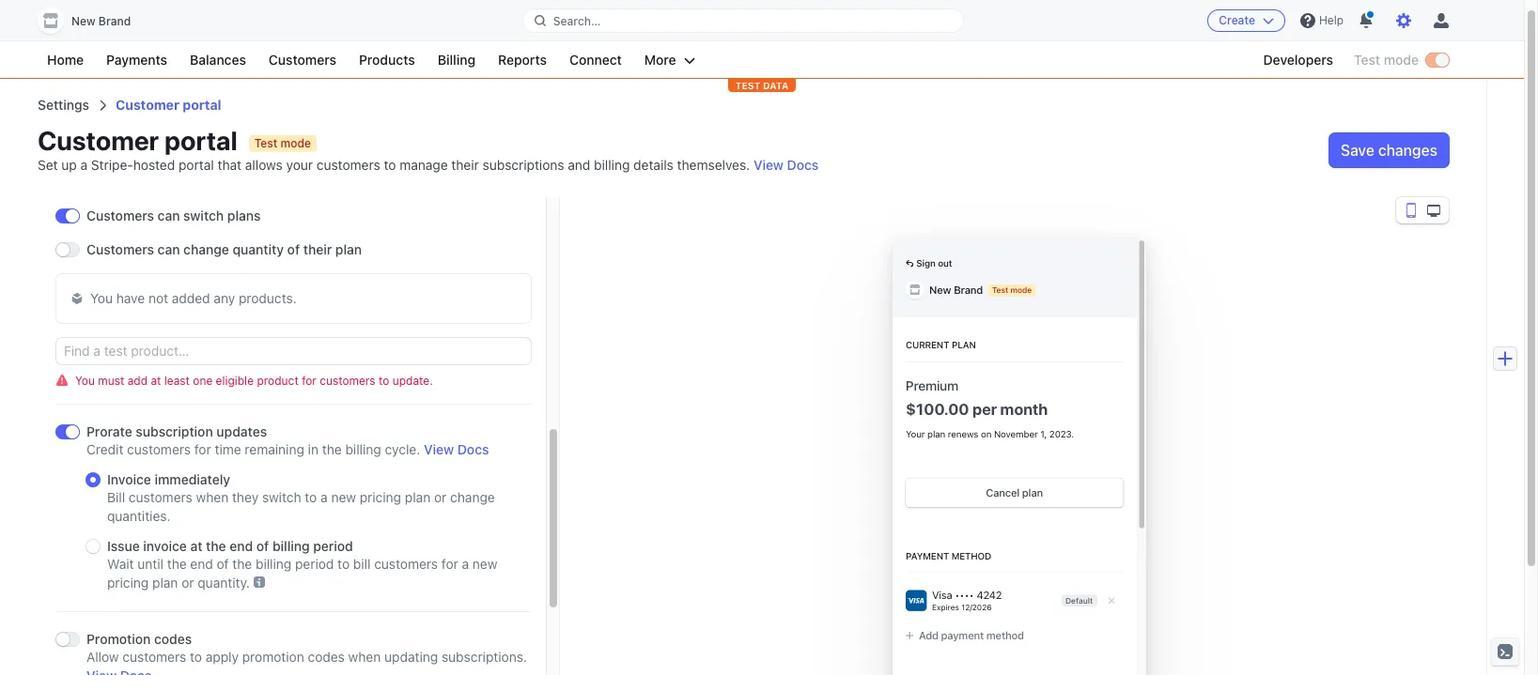 Task type: describe. For each thing, give the bounding box(es) containing it.
1 vertical spatial method
[[987, 630, 1024, 642]]

$100.00
[[906, 401, 969, 419]]

your
[[906, 429, 925, 440]]

test for test mode
[[1354, 52, 1381, 68]]

that
[[218, 157, 242, 173]]

connect link
[[560, 49, 631, 71]]

time
[[215, 442, 241, 458]]

plan right the current
[[952, 339, 976, 351]]

expires
[[932, 602, 959, 612]]

for inside wait until the end of the billing period to bill customers for a new pricing plan or quantity.
[[442, 556, 458, 572]]

billing inside prorate subscription updates credit customers for time remaining in the billing cycle. view docs
[[345, 442, 381, 458]]

to inside test mode set up a stripe-hosted portal that allows your customers to manage their subscriptions and billing details themselves. view docs
[[384, 157, 396, 173]]

cancel plan
[[986, 487, 1043, 499]]

visa •••• 4242 expires 12/2026
[[932, 589, 1002, 612]]

renews
[[948, 429, 979, 440]]

cycle.
[[385, 442, 420, 458]]

view docs link for credit customers for time remaining in the billing cycle.
[[424, 441, 489, 460]]

a inside wait until the end of the billing period to bill customers for a new pricing plan or quantity.
[[462, 556, 469, 572]]

wait until the end of the billing period to bill customers for a new pricing plan or quantity.
[[107, 556, 498, 591]]

end inside wait until the end of the billing period to bill customers for a new pricing plan or quantity.
[[190, 556, 213, 572]]

your
[[286, 157, 313, 173]]

reports
[[498, 52, 547, 68]]

and
[[568, 157, 591, 173]]

plan inside wait until the end of the billing period to bill customers for a new pricing plan or quantity.
[[152, 575, 178, 591]]

plan right cancel
[[1022, 487, 1043, 499]]

one
[[193, 374, 213, 388]]

customers down promotion codes
[[123, 649, 186, 665]]

immediately
[[155, 472, 230, 488]]

bill
[[353, 556, 371, 572]]

brand for new brand test mode
[[954, 284, 983, 296]]

until
[[138, 556, 164, 572]]

payment
[[941, 630, 984, 642]]

must
[[98, 374, 124, 388]]

customers inside wait until the end of the billing period to bill customers for a new pricing plan or quantity.
[[374, 556, 438, 572]]

••••
[[955, 589, 974, 601]]

0 vertical spatial portal
[[183, 97, 221, 113]]

plans
[[227, 208, 261, 224]]

products
[[359, 52, 415, 68]]

updates
[[216, 424, 267, 440]]

test
[[736, 80, 761, 91]]

on
[[981, 429, 992, 440]]

0 horizontal spatial change
[[183, 242, 229, 257]]

issue
[[107, 538, 140, 554]]

credit
[[86, 442, 123, 458]]

premium $100.00 per month
[[906, 378, 1048, 419]]

test mode set up a stripe-hosted portal that allows your customers to manage their subscriptions and billing details themselves. view docs
[[38, 136, 819, 173]]

current plan
[[906, 339, 976, 351]]

invoice immediately bill customers when they switch to a new pricing plan or change quantities.
[[107, 472, 495, 524]]

customers down find a test product… text box
[[320, 374, 376, 388]]

period for the
[[295, 556, 334, 572]]

home
[[47, 52, 84, 68]]

1,
[[1041, 429, 1047, 440]]

products link
[[350, 49, 425, 71]]

save changes button
[[1330, 133, 1449, 167]]

quantity
[[233, 242, 284, 257]]

help
[[1319, 13, 1344, 27]]

Search… search field
[[523, 9, 964, 32]]

you must add at least one eligible product for customers to update.
[[75, 374, 433, 388]]

plan inside invoice immediately bill customers when they switch to a new pricing plan or change quantities.
[[405, 490, 431, 506]]

new inside invoice immediately bill customers when they switch to a new pricing plan or change quantities.
[[331, 490, 356, 506]]

more button
[[635, 49, 705, 71]]

customers for customers can change quantity of their plan
[[86, 242, 154, 257]]

save
[[1341, 142, 1375, 159]]

sign
[[916, 258, 936, 269]]

or inside wait until the end of the billing period to bill customers for a new pricing plan or quantity.
[[182, 575, 194, 591]]

customers for customers can switch plans
[[86, 208, 154, 224]]

subscriptions
[[483, 157, 564, 173]]

november
[[994, 429, 1038, 440]]

can for switch
[[158, 208, 180, 224]]

test inside new brand test mode
[[992, 285, 1009, 295]]

switch inside invoice immediately bill customers when they switch to a new pricing plan or change quantities.
[[262, 490, 301, 506]]

1 horizontal spatial when
[[348, 649, 381, 665]]

of for the
[[217, 556, 229, 572]]

0 horizontal spatial codes
[[154, 632, 192, 648]]

to left 'apply'
[[190, 649, 202, 665]]

plan right quantity
[[335, 242, 362, 257]]

1 vertical spatial of
[[256, 538, 269, 554]]

balances
[[190, 52, 246, 68]]

Search… text field
[[523, 9, 964, 32]]

in
[[308, 442, 319, 458]]

plan right your
[[928, 429, 946, 440]]

they
[[232, 490, 259, 506]]

mode for test mode
[[1384, 52, 1419, 68]]

product
[[257, 374, 299, 388]]

hosted
[[133, 157, 175, 173]]

invoice
[[107, 472, 151, 488]]

view inside prorate subscription updates credit customers for time remaining in the billing cycle. view docs
[[424, 442, 454, 458]]

0 vertical spatial method
[[952, 551, 992, 562]]

quantity.
[[198, 575, 250, 591]]

default
[[1066, 596, 1093, 605]]

1 vertical spatial at
[[190, 538, 203, 554]]

1 horizontal spatial for
[[302, 374, 317, 388]]

added
[[172, 290, 210, 306]]

.
[[1072, 429, 1074, 440]]

12/2026
[[962, 602, 992, 612]]

per
[[973, 401, 997, 419]]

payments link
[[97, 49, 177, 71]]

customers link
[[259, 49, 346, 71]]

more
[[645, 52, 676, 68]]

invoice
[[143, 538, 187, 554]]

you have not added any products.
[[90, 290, 297, 306]]

cancel
[[986, 487, 1020, 499]]

settings
[[38, 97, 89, 113]]

4242
[[977, 589, 1002, 601]]

customer
[[116, 97, 179, 113]]

current
[[906, 339, 950, 351]]



Task type: vqa. For each thing, say whether or not it's contained in the screenshot.
Product Catalog
no



Task type: locate. For each thing, give the bounding box(es) containing it.
at right 'add'
[[151, 374, 161, 388]]

0 vertical spatial end
[[230, 538, 253, 554]]

cancel plan link
[[906, 479, 1123, 508]]

1 vertical spatial portal
[[179, 157, 214, 173]]

0 vertical spatial view docs link
[[754, 156, 819, 175]]

view right themselves.
[[754, 157, 784, 173]]

0 horizontal spatial pricing
[[107, 575, 149, 591]]

plan down cycle. at the bottom left of page
[[405, 490, 431, 506]]

0 vertical spatial or
[[434, 490, 447, 506]]

you for you must add at least one eligible product for customers to update.
[[75, 374, 95, 388]]

0 vertical spatial codes
[[154, 632, 192, 648]]

view docs link for set up a stripe-hosted portal that allows your customers to manage their subscriptions and billing details themselves.
[[754, 156, 819, 175]]

plan down until
[[152, 575, 178, 591]]

to left update.
[[379, 374, 389, 388]]

1 vertical spatial mode
[[281, 136, 311, 150]]

2 vertical spatial customers
[[86, 242, 154, 257]]

1 horizontal spatial of
[[256, 538, 269, 554]]

1 vertical spatial switch
[[262, 490, 301, 506]]

end
[[230, 538, 253, 554], [190, 556, 213, 572]]

promotion
[[86, 632, 151, 648]]

view right cycle. at the bottom left of page
[[424, 442, 454, 458]]

portal inside test mode set up a stripe-hosted portal that allows your customers to manage their subscriptions and billing details themselves. view docs
[[179, 157, 214, 173]]

can for change
[[158, 242, 180, 257]]

customer portal
[[116, 97, 221, 113]]

allow customers to apply promotion codes when updating subscriptions.
[[86, 649, 527, 665]]

new inside button
[[71, 14, 95, 28]]

0 horizontal spatial view docs link
[[424, 441, 489, 460]]

period
[[313, 538, 353, 554], [295, 556, 334, 572]]

mode for test mode set up a stripe-hosted portal that allows your customers to manage their subscriptions and billing details themselves. view docs
[[281, 136, 311, 150]]

0 vertical spatial when
[[196, 490, 229, 506]]

1 horizontal spatial change
[[450, 490, 495, 506]]

1 vertical spatial end
[[190, 556, 213, 572]]

0 horizontal spatial of
[[217, 556, 229, 572]]

changes
[[1379, 142, 1438, 159]]

you left must on the left of the page
[[75, 374, 95, 388]]

2023
[[1050, 429, 1072, 440]]

pricing down cycle. at the bottom left of page
[[360, 490, 401, 506]]

you for you have not added any products.
[[90, 290, 113, 306]]

1 horizontal spatial test
[[992, 285, 1009, 295]]

Find a test product… text field
[[56, 338, 531, 365]]

or inside invoice immediately bill customers when they switch to a new pricing plan or change quantities.
[[434, 490, 447, 506]]

1 vertical spatial or
[[182, 575, 194, 591]]

payment method
[[906, 551, 992, 562]]

new up subscriptions.
[[473, 556, 498, 572]]

manage
[[400, 157, 448, 173]]

0 horizontal spatial at
[[151, 374, 161, 388]]

brand inside button
[[99, 14, 131, 28]]

pricing down wait on the bottom left
[[107, 575, 149, 591]]

new brand
[[71, 14, 131, 28]]

stripe-
[[91, 157, 133, 173]]

1 vertical spatial view docs link
[[424, 441, 489, 460]]

2 can from the top
[[158, 242, 180, 257]]

2 vertical spatial test
[[992, 285, 1009, 295]]

1 vertical spatial pricing
[[107, 575, 149, 591]]

new inside wait until the end of the billing period to bill customers for a new pricing plan or quantity.
[[473, 556, 498, 572]]

1 horizontal spatial view
[[754, 157, 784, 173]]

data
[[763, 80, 789, 91]]

customers down stripe-
[[86, 208, 154, 224]]

customers right bill
[[374, 556, 438, 572]]

brand for new brand
[[99, 14, 131, 28]]

0 vertical spatial mode
[[1384, 52, 1419, 68]]

0 horizontal spatial new
[[71, 14, 95, 28]]

1 vertical spatial test
[[254, 136, 278, 150]]

plan
[[335, 242, 362, 257], [952, 339, 976, 351], [928, 429, 946, 440], [1022, 487, 1043, 499], [405, 490, 431, 506], [152, 575, 178, 591]]

switch up customers can change quantity of their plan at left
[[183, 208, 224, 224]]

help button
[[1293, 6, 1351, 36]]

for right bill
[[442, 556, 458, 572]]

1 vertical spatial change
[[450, 490, 495, 506]]

quantities.
[[107, 508, 171, 524]]

1 vertical spatial codes
[[308, 649, 345, 665]]

month
[[1000, 401, 1048, 419]]

1 vertical spatial period
[[295, 556, 334, 572]]

view docs link
[[754, 156, 819, 175], [424, 441, 489, 460]]

billing down issue invoice at the end of billing period
[[256, 556, 292, 572]]

customers left products
[[269, 52, 336, 68]]

connect
[[569, 52, 622, 68]]

new for new brand
[[71, 14, 95, 28]]

0 horizontal spatial test
[[254, 136, 278, 150]]

1 horizontal spatial view docs link
[[754, 156, 819, 175]]

1 horizontal spatial new
[[930, 284, 951, 296]]

settings link
[[38, 97, 89, 113]]

to inside invoice immediately bill customers when they switch to a new pricing plan or change quantities.
[[305, 490, 317, 506]]

prorate
[[86, 424, 132, 440]]

at
[[151, 374, 161, 388], [190, 538, 203, 554]]

billing left cycle. at the bottom left of page
[[345, 442, 381, 458]]

new up home
[[71, 14, 95, 28]]

0 vertical spatial change
[[183, 242, 229, 257]]

0 horizontal spatial for
[[194, 442, 211, 458]]

of right quantity
[[287, 242, 300, 257]]

add payment method
[[919, 630, 1024, 642]]

1 horizontal spatial new
[[473, 556, 498, 572]]

0 horizontal spatial when
[[196, 490, 229, 506]]

to down in
[[305, 490, 317, 506]]

0 vertical spatial new
[[71, 14, 95, 28]]

period inside wait until the end of the billing period to bill customers for a new pricing plan or quantity.
[[295, 556, 334, 572]]

1 horizontal spatial codes
[[308, 649, 345, 665]]

the right in
[[322, 442, 342, 458]]

customers
[[269, 52, 336, 68], [86, 208, 154, 224], [86, 242, 154, 257]]

eligible
[[216, 374, 254, 388]]

2 horizontal spatial of
[[287, 242, 300, 257]]

1 vertical spatial brand
[[954, 284, 983, 296]]

method
[[952, 551, 992, 562], [987, 630, 1024, 642]]

view docs link right cycle. at the bottom left of page
[[424, 441, 489, 460]]

customers up "have" at the top left of page
[[86, 242, 154, 257]]

2 vertical spatial for
[[442, 556, 458, 572]]

1 vertical spatial for
[[194, 442, 211, 458]]

new for new brand test mode
[[930, 284, 951, 296]]

portal left that
[[179, 157, 214, 173]]

when
[[196, 490, 229, 506], [348, 649, 381, 665]]

of up 'quantity.'
[[217, 556, 229, 572]]

0 vertical spatial a
[[80, 157, 88, 173]]

0 vertical spatial of
[[287, 242, 300, 257]]

1 vertical spatial you
[[75, 374, 95, 388]]

themselves.
[[677, 157, 750, 173]]

pricing
[[360, 490, 401, 506], [107, 575, 149, 591]]

for right product
[[302, 374, 317, 388]]

you left "have" at the top left of page
[[90, 290, 113, 306]]

switch right they on the left bottom
[[262, 490, 301, 506]]

details
[[634, 157, 674, 173]]

the inside prorate subscription updates credit customers for time remaining in the billing cycle. view docs
[[322, 442, 342, 458]]

1 horizontal spatial brand
[[954, 284, 983, 296]]

2 horizontal spatial a
[[462, 556, 469, 572]]

at right invoice
[[190, 538, 203, 554]]

2 vertical spatial mode
[[1011, 285, 1032, 295]]

their right quantity
[[303, 242, 332, 257]]

of for their
[[287, 242, 300, 257]]

premium
[[906, 378, 959, 393]]

1 vertical spatial docs
[[457, 442, 489, 458]]

mode inside test mode set up a stripe-hosted portal that allows your customers to manage their subscriptions and billing details themselves. view docs
[[281, 136, 311, 150]]

2 vertical spatial a
[[462, 556, 469, 572]]

0 horizontal spatial switch
[[183, 208, 224, 224]]

not
[[148, 290, 168, 306]]

1 horizontal spatial docs
[[787, 157, 819, 173]]

billing inside test mode set up a stripe-hosted portal that allows your customers to manage their subscriptions and billing details themselves. view docs
[[594, 157, 630, 173]]

promotion codes
[[86, 632, 192, 648]]

test for test mode set up a stripe-hosted portal that allows your customers to manage their subscriptions and billing details themselves. view docs
[[254, 136, 278, 150]]

0 vertical spatial pricing
[[360, 490, 401, 506]]

test inside test mode set up a stripe-hosted portal that allows your customers to manage their subscriptions and billing details themselves. view docs
[[254, 136, 278, 150]]

docs down the data
[[787, 157, 819, 173]]

0 vertical spatial their
[[451, 157, 479, 173]]

1 vertical spatial new
[[473, 556, 498, 572]]

1 horizontal spatial or
[[434, 490, 447, 506]]

the up 'quantity.'
[[206, 538, 226, 554]]

method up ••••
[[952, 551, 992, 562]]

docs inside test mode set up a stripe-hosted portal that allows your customers to manage their subscriptions and billing details themselves. view docs
[[787, 157, 819, 173]]

2 horizontal spatial mode
[[1384, 52, 1419, 68]]

0 vertical spatial switch
[[183, 208, 224, 224]]

switch
[[183, 208, 224, 224], [262, 490, 301, 506]]

customers right your
[[317, 157, 380, 173]]

period up wait until the end of the billing period to bill customers for a new pricing plan or quantity.
[[313, 538, 353, 554]]

pricing inside wait until the end of the billing period to bill customers for a new pricing plan or quantity.
[[107, 575, 149, 591]]

method down 12/2026
[[987, 630, 1024, 642]]

period left bill
[[295, 556, 334, 572]]

customers can change quantity of their plan
[[86, 242, 362, 257]]

0 vertical spatial customers
[[269, 52, 336, 68]]

portal down balances link
[[183, 97, 221, 113]]

customers inside invoice immediately bill customers when they switch to a new pricing plan or change quantities.
[[129, 490, 192, 506]]

2 horizontal spatial test
[[1354, 52, 1381, 68]]

to inside wait until the end of the billing period to bill customers for a new pricing plan or quantity.
[[338, 556, 350, 572]]

0 vertical spatial for
[[302, 374, 317, 388]]

period for of
[[313, 538, 353, 554]]

1 horizontal spatial pricing
[[360, 490, 401, 506]]

add payment method link
[[906, 628, 1024, 644]]

docs inside prorate subscription updates credit customers for time remaining in the billing cycle. view docs
[[457, 442, 489, 458]]

customers for customers
[[269, 52, 336, 68]]

visa
[[932, 589, 952, 601]]

payment
[[906, 551, 949, 562]]

save changes
[[1341, 142, 1438, 159]]

customers inside prorate subscription updates credit customers for time remaining in the billing cycle. view docs
[[127, 442, 191, 458]]

0 horizontal spatial brand
[[99, 14, 131, 28]]

bill
[[107, 490, 125, 506]]

view inside test mode set up a stripe-hosted portal that allows your customers to manage their subscriptions and billing details themselves. view docs
[[754, 157, 784, 173]]

out
[[938, 258, 952, 269]]

when left updating
[[348, 649, 381, 665]]

1 vertical spatial view
[[424, 442, 454, 458]]

search…
[[553, 14, 601, 28]]

wait
[[107, 556, 134, 572]]

add
[[919, 630, 939, 642]]

to left "manage"
[[384, 157, 396, 173]]

billing right and
[[594, 157, 630, 173]]

the down invoice
[[167, 556, 187, 572]]

issue invoice at the end of billing period
[[107, 538, 353, 554]]

1 vertical spatial when
[[348, 649, 381, 665]]

1 vertical spatial can
[[158, 242, 180, 257]]

1 vertical spatial new
[[930, 284, 951, 296]]

of up wait until the end of the billing period to bill customers for a new pricing plan or quantity.
[[256, 538, 269, 554]]

developers
[[1264, 52, 1334, 68]]

0 vertical spatial period
[[313, 538, 353, 554]]

docs right cycle. at the bottom left of page
[[457, 442, 489, 458]]

1 horizontal spatial their
[[451, 157, 479, 173]]

new brand test mode
[[930, 284, 1032, 296]]

for
[[302, 374, 317, 388], [194, 442, 211, 458], [442, 556, 458, 572]]

reports link
[[489, 49, 556, 71]]

pricing inside invoice immediately bill customers when they switch to a new pricing plan or change quantities.
[[360, 490, 401, 506]]

can down customers can switch plans
[[158, 242, 180, 257]]

updating
[[384, 649, 438, 665]]

set
[[38, 157, 58, 173]]

0 vertical spatial view
[[754, 157, 784, 173]]

0 horizontal spatial or
[[182, 575, 194, 591]]

0 horizontal spatial docs
[[457, 442, 489, 458]]

0 horizontal spatial end
[[190, 556, 213, 572]]

new up bill
[[331, 490, 356, 506]]

0 horizontal spatial view
[[424, 442, 454, 458]]

1 horizontal spatial switch
[[262, 490, 301, 506]]

2 horizontal spatial for
[[442, 556, 458, 572]]

1 vertical spatial their
[[303, 242, 332, 257]]

can
[[158, 208, 180, 224], [158, 242, 180, 257]]

codes
[[154, 632, 192, 648], [308, 649, 345, 665]]

change inside invoice immediately bill customers when they switch to a new pricing plan or change quantities.
[[450, 490, 495, 506]]

any
[[214, 290, 235, 306]]

for inside prorate subscription updates credit customers for time remaining in the billing cycle. view docs
[[194, 442, 211, 458]]

developers link
[[1254, 49, 1343, 71]]

1 vertical spatial a
[[321, 490, 328, 506]]

0 vertical spatial at
[[151, 374, 161, 388]]

can down hosted
[[158, 208, 180, 224]]

0 horizontal spatial mode
[[281, 136, 311, 150]]

0 horizontal spatial new
[[331, 490, 356, 506]]

0 vertical spatial new
[[331, 490, 356, 506]]

promotion
[[242, 649, 304, 665]]

1 can from the top
[[158, 208, 180, 224]]

billing inside wait until the end of the billing period to bill customers for a new pricing plan or quantity.
[[256, 556, 292, 572]]

portal
[[183, 97, 221, 113], [179, 157, 214, 173]]

their right "manage"
[[451, 157, 479, 173]]

a inside test mode set up a stripe-hosted portal that allows your customers to manage their subscriptions and billing details themselves. view docs
[[80, 157, 88, 173]]

1 horizontal spatial at
[[190, 538, 203, 554]]

1 vertical spatial customers
[[86, 208, 154, 224]]

1 horizontal spatial mode
[[1011, 285, 1032, 295]]

when inside invoice immediately bill customers when they switch to a new pricing plan or change quantities.
[[196, 490, 229, 506]]

new
[[331, 490, 356, 506], [473, 556, 498, 572]]

0 vertical spatial docs
[[787, 157, 819, 173]]

allows
[[245, 157, 283, 173]]

0 vertical spatial test
[[1354, 52, 1381, 68]]

for left time at the bottom left of page
[[194, 442, 211, 458]]

their
[[451, 157, 479, 173], [303, 242, 332, 257]]

0 vertical spatial you
[[90, 290, 113, 306]]

their inside test mode set up a stripe-hosted portal that allows your customers to manage their subscriptions and billing details themselves. view docs
[[451, 157, 479, 173]]

a inside invoice immediately bill customers when they switch to a new pricing plan or change quantities.
[[321, 490, 328, 506]]

customers inside test mode set up a stripe-hosted portal that allows your customers to manage their subscriptions and billing details themselves. view docs
[[317, 157, 380, 173]]

customers down subscription
[[127, 442, 191, 458]]

when down immediately
[[196, 490, 229, 506]]

0 horizontal spatial their
[[303, 242, 332, 257]]

of
[[287, 242, 300, 257], [256, 538, 269, 554], [217, 556, 229, 572]]

test data
[[736, 80, 789, 91]]

have
[[116, 290, 145, 306]]

allow
[[86, 649, 119, 665]]

1 horizontal spatial end
[[230, 538, 253, 554]]

view docs link right themselves.
[[754, 156, 819, 175]]

of inside wait until the end of the billing period to bill customers for a new pricing plan or quantity.
[[217, 556, 229, 572]]

create
[[1219, 13, 1255, 27]]

0 vertical spatial can
[[158, 208, 180, 224]]

create button
[[1208, 9, 1286, 32]]

remaining
[[245, 442, 304, 458]]

billing link
[[428, 49, 485, 71]]

customers up quantities.
[[129, 490, 192, 506]]

new down out
[[930, 284, 951, 296]]

your plan renews on november 1, 2023 .
[[906, 429, 1074, 440]]

test
[[1354, 52, 1381, 68], [254, 136, 278, 150], [992, 285, 1009, 295]]

subscriptions.
[[442, 649, 527, 665]]

payments
[[106, 52, 167, 68]]

balances link
[[181, 49, 256, 71]]

to left bill
[[338, 556, 350, 572]]

the down issue invoice at the end of billing period
[[232, 556, 252, 572]]

2 vertical spatial of
[[217, 556, 229, 572]]

update.
[[393, 374, 433, 388]]

you
[[90, 290, 113, 306], [75, 374, 95, 388]]

billing up wait until the end of the billing period to bill customers for a new pricing plan or quantity.
[[273, 538, 310, 554]]

mode inside new brand test mode
[[1011, 285, 1032, 295]]

1 horizontal spatial a
[[321, 490, 328, 506]]



